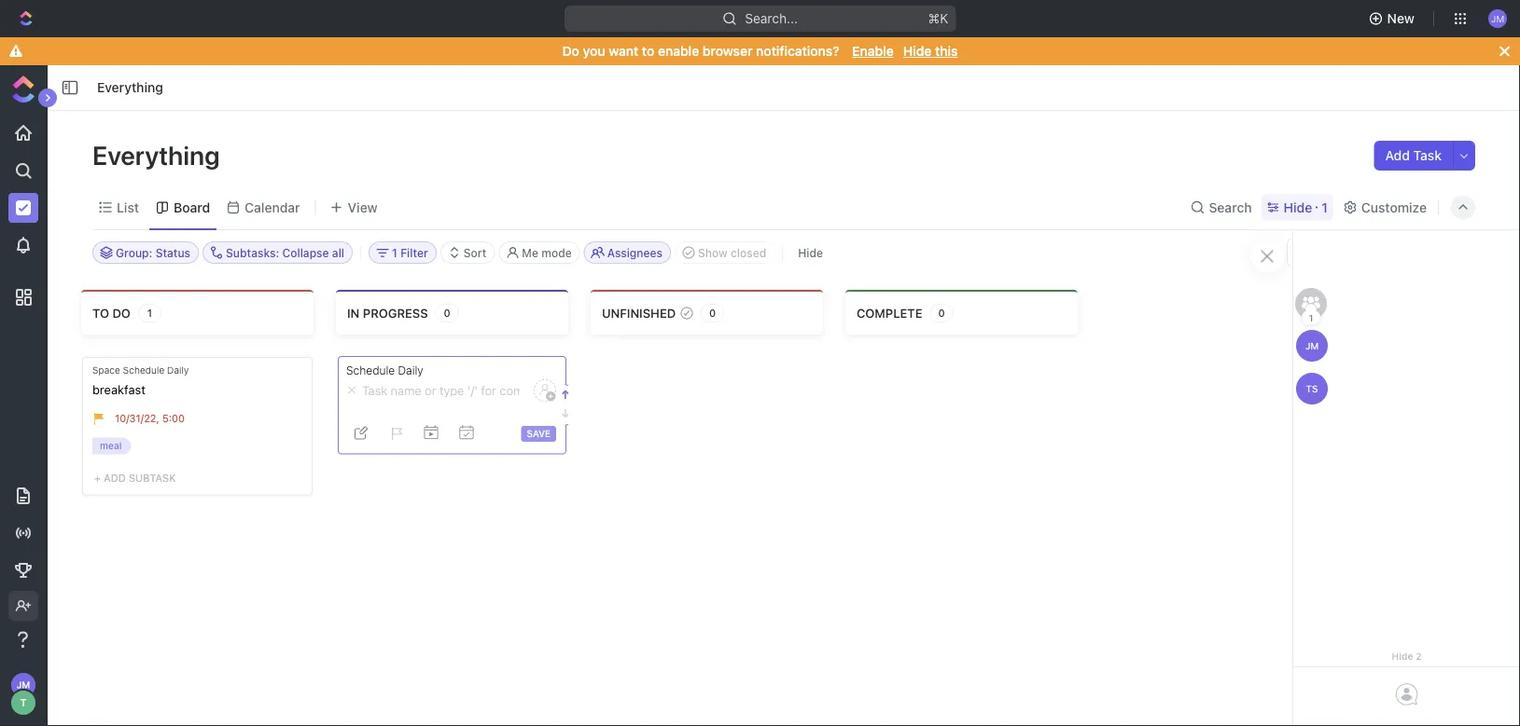 Task type: locate. For each thing, give the bounding box(es) containing it.
mode
[[541, 246, 572, 259]]

1 vertical spatial jm
[[1305, 341, 1319, 351]]

meal
[[100, 441, 122, 452]]

t
[[20, 698, 27, 710]]

hide right closed
[[798, 246, 823, 259]]

add right +
[[104, 473, 126, 485]]

+
[[94, 473, 101, 485]]

to left do
[[92, 306, 109, 320]]

0 vertical spatial everything
[[97, 80, 163, 95]]

daily inside space schedule daily breakfast
[[167, 365, 189, 376]]

hide inside button
[[798, 246, 823, 259]]

add left task
[[1385, 148, 1410, 163]]

do
[[112, 306, 131, 320]]

everything
[[97, 80, 163, 95], [92, 140, 225, 170]]

enable
[[658, 43, 699, 59]]

browser
[[703, 43, 753, 59]]

2 horizontal spatial 0
[[938, 307, 945, 320]]

hide left 2
[[1392, 651, 1413, 662]]

⌘k
[[928, 11, 948, 26]]

space
[[92, 365, 120, 376]]

schedule up breakfast
[[123, 365, 164, 376]]

space schedule daily breakfast
[[92, 365, 189, 397]]

0 vertical spatial add
[[1385, 148, 1410, 163]]

0 vertical spatial to
[[642, 43, 654, 59]]

hide for hide 1
[[1284, 200, 1312, 215]]

new button
[[1361, 4, 1426, 34]]

me mode button
[[499, 242, 580, 264]]

jm
[[1491, 13, 1504, 24], [1305, 341, 1319, 351], [16, 680, 30, 691]]

search
[[1209, 200, 1252, 215]]

hide 1
[[1284, 200, 1328, 215]]

0 horizontal spatial daily
[[167, 365, 189, 376]]

2
[[1416, 651, 1422, 662]]

closed
[[731, 246, 766, 259]]

me mode
[[522, 246, 572, 259]]

schedule inside space schedule daily breakfast
[[123, 365, 164, 376]]

1 horizontal spatial to
[[642, 43, 654, 59]]

add
[[1385, 148, 1410, 163], [104, 473, 126, 485]]

1 horizontal spatial daily
[[398, 364, 423, 377]]

enable
[[852, 43, 894, 59]]

jm t
[[16, 680, 30, 710]]

,
[[156, 413, 159, 425]]

to right want
[[642, 43, 654, 59]]

daily up task na﻿me or type '/' for commands "field"
[[398, 364, 423, 377]]

schedule
[[346, 364, 395, 377], [123, 365, 164, 376]]

2 horizontal spatial jm
[[1491, 13, 1504, 24]]

schedule daily
[[346, 364, 423, 377]]

0 horizontal spatial to
[[92, 306, 109, 320]]

board link
[[170, 195, 210, 221]]

1 horizontal spatial 0
[[709, 307, 716, 320]]

add task
[[1385, 148, 1442, 163]]

Search tasks... text field
[[1288, 239, 1474, 267]]

1 horizontal spatial jm
[[1305, 341, 1319, 351]]

1 horizontal spatial add
[[1385, 148, 1410, 163]]

0 horizontal spatial schedule
[[123, 365, 164, 376]]

0 horizontal spatial 0
[[444, 307, 451, 320]]

list
[[117, 200, 139, 215]]

schedule down in progress
[[346, 364, 395, 377]]

filter
[[400, 246, 428, 259]]

1 0 from the left
[[444, 307, 451, 320]]

customize
[[1361, 200, 1427, 215]]

0 horizontal spatial jm
[[16, 680, 30, 691]]

0 vertical spatial jm
[[1491, 13, 1504, 24]]

5:00
[[162, 413, 185, 425]]

hide
[[903, 43, 932, 59], [1284, 200, 1312, 215], [798, 246, 823, 259], [1392, 651, 1413, 662]]

daily up 5:00
[[167, 365, 189, 376]]

1 left customize button
[[1322, 200, 1328, 215]]

hide 2
[[1392, 651, 1422, 662]]

1
[[1322, 200, 1328, 215], [392, 246, 397, 259], [147, 307, 152, 320], [1309, 313, 1313, 323]]

notifications?
[[756, 43, 839, 59]]

hide for hide 2
[[1392, 651, 1413, 662]]

2 vertical spatial jm
[[16, 680, 30, 691]]

0 right progress
[[444, 307, 451, 320]]

ts
[[1306, 384, 1318, 394]]

set priority element
[[382, 420, 410, 448]]

1 right do
[[147, 307, 152, 320]]

breakfast
[[92, 383, 145, 397]]

in
[[347, 306, 360, 320]]

1 horizontal spatial schedule
[[346, 364, 395, 377]]

status
[[155, 246, 190, 259]]

2 0 from the left
[[709, 307, 716, 320]]

view button
[[323, 186, 384, 230]]

customize button
[[1337, 195, 1432, 221]]

daily
[[398, 364, 423, 377], [167, 365, 189, 376]]

calendar link
[[241, 195, 300, 221]]

new
[[1387, 11, 1415, 26]]

to
[[642, 43, 654, 59], [92, 306, 109, 320]]

want
[[609, 43, 639, 59]]

1 vertical spatial add
[[104, 473, 126, 485]]

0 right the complete
[[938, 307, 945, 320]]

hide right search
[[1284, 200, 1312, 215]]

task
[[1413, 148, 1442, 163]]

1 left "filter"
[[392, 246, 397, 259]]

+ add subtask
[[94, 473, 176, 485]]

0 for in progress
[[444, 307, 451, 320]]

group: status
[[116, 246, 190, 259]]

0 down show
[[709, 307, 716, 320]]

0
[[444, 307, 451, 320], [709, 307, 716, 320], [938, 307, 945, 320]]

3 0 from the left
[[938, 307, 945, 320]]



Task type: vqa. For each thing, say whether or not it's contained in the screenshot.


Task type: describe. For each thing, give the bounding box(es) containing it.
10/31/22
[[115, 413, 156, 425]]

subtasks: collapse all
[[226, 246, 344, 259]]

1 vertical spatial to
[[92, 306, 109, 320]]

group:
[[116, 246, 152, 259]]

list link
[[113, 195, 139, 221]]

1 filter button
[[369, 242, 437, 264]]

hide button
[[791, 242, 830, 264]]

add task button
[[1374, 141, 1453, 171]]

view
[[348, 200, 378, 215]]

complete
[[857, 306, 922, 320]]

1 vertical spatial everything
[[92, 140, 225, 170]]

set priority image
[[382, 420, 410, 448]]

sort button
[[440, 242, 495, 264]]

1 filter
[[392, 246, 428, 259]]

progress
[[363, 306, 428, 320]]

do you want to enable browser notifications? enable hide this
[[562, 43, 958, 59]]

search button
[[1185, 195, 1258, 221]]

10/31/22 , 5:00
[[115, 413, 185, 425]]

show closed button
[[675, 242, 775, 264]]

to do
[[92, 306, 131, 320]]

in progress
[[347, 306, 428, 320]]

schedule daily button
[[346, 364, 556, 377]]

save
[[527, 429, 551, 439]]

daily inside dropdown button
[[398, 364, 423, 377]]

0 horizontal spatial add
[[104, 473, 126, 485]]

unfinished
[[602, 306, 676, 320]]

0 for complete
[[938, 307, 945, 320]]

hide for hide
[[798, 246, 823, 259]]

show
[[698, 246, 728, 259]]

collapse
[[282, 246, 329, 259]]

Task na﻿me or type '/' for commands field
[[348, 383, 524, 400]]

view button
[[323, 195, 384, 221]]

jm inside jm dropdown button
[[1491, 13, 1504, 24]]

assignees
[[607, 246, 663, 259]]

sort
[[464, 246, 486, 259]]

me
[[522, 246, 538, 259]]

calendar
[[245, 200, 300, 215]]

meal button
[[92, 438, 135, 459]]

hide left this
[[903, 43, 932, 59]]

subtask
[[129, 473, 176, 485]]

do
[[562, 43, 579, 59]]

search...
[[745, 11, 798, 26]]

show closed
[[698, 246, 766, 259]]

board
[[174, 200, 210, 215]]

schedule inside dropdown button
[[346, 364, 395, 377]]

jm button
[[1483, 4, 1513, 34]]

assignees button
[[584, 242, 671, 264]]

this
[[935, 43, 958, 59]]

everything link
[[92, 77, 168, 99]]

you
[[583, 43, 605, 59]]

1 up ts
[[1309, 313, 1313, 323]]

everything inside everything link
[[97, 80, 163, 95]]

1 inside dropdown button
[[392, 246, 397, 259]]

subtasks:
[[226, 246, 279, 259]]

add inside button
[[1385, 148, 1410, 163]]

all
[[332, 246, 344, 259]]



